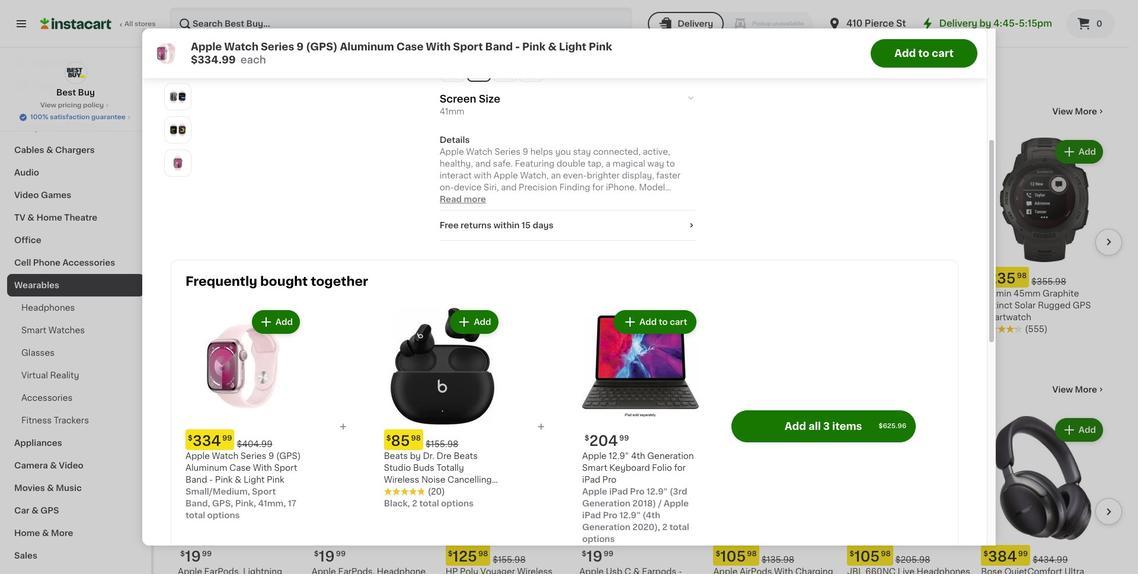 Task type: locate. For each thing, give the bounding box(es) containing it.
by inside beats by dr. dre beats studio buds totally wireless noise cancelling earphones - black
[[410, 452, 421, 460]]

view for 235
[[1053, 107, 1074, 116]]

wireless down the studio
[[384, 476, 420, 484]]

2 horizontal spatial 105
[[855, 550, 880, 563]]

by
[[980, 19, 992, 28], [410, 452, 421, 460]]

beats up the studio
[[384, 452, 408, 460]]

beats by dr. dre beats studio buds totally wireless noise cancelling earphones - black
[[384, 452, 492, 496]]

series inside apple watch series 9 (gps) aluminum case with sport band - pink & light pink $334.99 each
[[261, 42, 294, 52]]

1 horizontal spatial gps,
[[312, 337, 333, 345]]

1 vertical spatial aluminum
[[312, 301, 354, 310]]

1 vertical spatial buy
[[78, 88, 95, 97]]

- inside apple watch series 9 (gps) aluminum case with sport band - pink & light pink small/medium, sport band, gps, pink, 41mm, 17 total options
[[209, 476, 213, 484]]

0 vertical spatial by
[[980, 19, 992, 28]]

video up music
[[59, 461, 84, 470]]

case inside apple watch series 9 (gps) aluminum case with sport band - pink & light pink small/medium, sport band, gps, pink, 41mm, 17 total options
[[230, 464, 251, 472]]

1 vertical spatial $105.98 original price: $135.98 element
[[714, 545, 838, 566]]

sales
[[14, 552, 37, 560]]

105 inside the $105.98 original price: $205.98 element
[[855, 550, 880, 563]]

& for more
[[42, 529, 49, 537]]

more
[[464, 195, 486, 204]]

noise up (20)
[[422, 476, 446, 484]]

$125.98 original price: $155.98 element containing 125
[[446, 545, 570, 566]]

1 $ 105 98 from the left
[[716, 550, 757, 563]]

gps,
[[446, 313, 467, 321], [312, 337, 333, 345], [212, 500, 233, 508]]

total inside apple watch series 9 (gps) aluminum case with sport band - pink & light pink small/medium, sport band, gps, pink, 41mm, 17 total options
[[186, 512, 205, 520]]

video games
[[14, 191, 71, 199]]

band down $ 334 99 at the left
[[186, 476, 207, 484]]

0 vertical spatial light
[[559, 42, 587, 52]]

$ 384 99
[[984, 550, 1029, 563]]

$404.99 inside '$ 334 99 $404.99 apple watch series 9 (gps) aluminum case with sport band - pink & light pink small/medium, sport band, gps, pink, 41mm, 17 total options'
[[363, 277, 399, 286]]

and
[[475, 160, 491, 168], [501, 184, 517, 192]]

1 horizontal spatial $334.99 original price: $404.99 element
[[312, 267, 436, 288]]

100% up computers
[[30, 114, 48, 120]]

add to cart button
[[871, 39, 978, 68], [615, 312, 696, 333]]

free returns within 15 days
[[440, 221, 554, 230]]

smartwatch up 33mm
[[617, 313, 667, 321]]

product group containing garmin epix generation 2 gps fiber-reinforced polymer smartwatch - titanium - 33mm
[[580, 138, 704, 347]]

0 horizontal spatial $135.98
[[226, 277, 259, 286]]

airpods
[[178, 313, 211, 321]]

product group containing 334
[[186, 308, 302, 522]]

cancelling
[[874, 301, 918, 310], [448, 476, 492, 484]]

order
[[810, 56, 832, 64]]

- inside apple watch series 9 (gps) aluminum case with sport band - pink & light pink $334.99 each
[[515, 42, 520, 52]]

siri,
[[484, 184, 499, 192]]

1 vertical spatial cancelling
[[448, 476, 492, 484]]

garmin up fiber- on the bottom of page
[[580, 289, 610, 298]]

(gps)
[[306, 42, 338, 52], [403, 289, 427, 298], [276, 452, 301, 460]]

garmin up instinct
[[982, 289, 1012, 298]]

black up black, 2 total options
[[437, 488, 459, 496]]

0 vertical spatial 17
[[388, 337, 396, 345]]

125
[[453, 550, 477, 563]]

None search field
[[170, 7, 633, 40]]

(gps) inside apple watch series 9 (gps) aluminum case with sport band - pink & light pink $334.99 each
[[306, 42, 338, 52]]

enlarge smart watches & accessories apple watch series 9 (gps) aluminum case with sport band - pink & light pink unknown (opens in a new tab) image down on
[[167, 153, 189, 174]]

featuring
[[515, 160, 555, 168]]

98 inside $ 235 98
[[1018, 272, 1027, 279]]

polymer
[[580, 313, 614, 321]]

2018)
[[633, 500, 657, 508]]

headphones up the smart watches
[[21, 304, 75, 312]]

2 view more from the top
[[1053, 385, 1098, 394]]

pink,
[[335, 337, 356, 345], [235, 500, 256, 508]]

1 view more link from the top
[[1053, 106, 1106, 117]]

wireless up single at the right of the page
[[919, 289, 955, 298]]

2 vertical spatial to
[[659, 318, 668, 326]]

1 vertical spatial band
[[312, 313, 334, 321]]

$ 105 98 inside the $105.98 original price: $205.98 element
[[850, 550, 891, 563]]

home up sales
[[14, 529, 40, 537]]

12.9" up keyboard
[[609, 452, 629, 460]]

view more for 235
[[1053, 107, 1098, 116]]

1 $ 19 99 from the left
[[180, 550, 212, 563]]

enlarge smart watches & accessories apple watch series 9 (gps) aluminum case with sport band - pink & light pink unknown (opens in a new tab) image right stores
[[167, 20, 189, 41]]

0 vertical spatial add to cart button
[[871, 39, 978, 68]]

options
[[200, 325, 232, 333], [468, 325, 500, 333], [312, 349, 344, 357], [441, 500, 474, 508], [207, 512, 240, 520], [583, 535, 615, 544]]

watch for apple watch series 9 helps you stay connected, active, healthy, and safe. featuring double tap, a magical way to interact with apple watch, an even-brighter display, faster on-device siri, and precision finding for iphone. model number: mr933ll/a
[[466, 148, 493, 156]]

2 horizontal spatial gps
[[1073, 301, 1092, 310]]

by left dr.
[[410, 452, 421, 460]]

item carousel region for on sale now
[[178, 133, 1123, 364]]

product group containing 384
[[982, 416, 1106, 574]]

1 horizontal spatial pink,
[[335, 337, 356, 345]]

0 horizontal spatial 105
[[185, 272, 211, 285]]

wearables up on sale now
[[178, 62, 274, 79]]

9 inside apple watch series 9 helps you stay connected, active, healthy, and safe. featuring double tap, a magical way to interact with apple watch, an even-brighter display, faster on-device siri, and precision finding for iphone. model number: mr933ll/a
[[523, 148, 529, 156]]

1 vertical spatial item carousel region
[[178, 411, 1123, 574]]

$ 105 98 for $205.98
[[850, 550, 891, 563]]

& for video
[[50, 461, 57, 470]]

1 view more from the top
[[1053, 107, 1098, 116]]

cart right mind.
[[932, 49, 954, 58]]

1 horizontal spatial band
[[312, 313, 334, 321]]

mr933ll/a
[[478, 195, 527, 204]]

to up faster
[[667, 160, 675, 168]]

99 inside $ 204 99
[[620, 435, 629, 442]]

1 horizontal spatial satisfaction
[[809, 44, 860, 52]]

case left 'color pink' on the top left of page
[[397, 42, 424, 52]]

1 vertical spatial $155.98
[[493, 556, 526, 564]]

$384.99 original price: $434.99 element
[[982, 545, 1106, 566]]

items
[[833, 422, 863, 431]]

0 vertical spatial home
[[36, 214, 62, 222]]

0 vertical spatial (gps)
[[306, 42, 338, 52]]

$105.98 original price: $205.98 element
[[848, 545, 972, 566]]

9 for apple watch series 9 helps you stay connected, active, healthy, and safe. featuring double tap, a magical way to interact with apple watch, an even-brighter display, faster on-device siri, and precision finding for iphone. model number: mr933ll/a
[[523, 148, 529, 156]]

cell
[[14, 259, 31, 267]]

case down together
[[356, 301, 377, 310]]

1 horizontal spatial 17
[[388, 337, 396, 345]]

0 vertical spatial guarantee
[[862, 44, 905, 52]]

enlarge smart watches & accessories apple watch series 9 (gps) aluminum case with sport band - pink & light pink unknown (opens in a new tab) image left $334.99
[[167, 53, 189, 74]]

band inside apple watch series 9 (gps) aluminum case with sport band - pink & light pink small/medium, sport band, gps, pink, 41mm, 17 total options
[[186, 476, 207, 484]]

2 garmin from the left
[[982, 289, 1012, 298]]

light
[[559, 42, 587, 52], [370, 313, 391, 321], [244, 476, 265, 484]]

0 vertical spatial small/medium,
[[312, 325, 376, 333]]

0 vertical spatial $334.99 original price: $404.99 element
[[312, 267, 436, 288]]

2 $ 105 98 from the left
[[850, 550, 891, 563]]

product group containing add
[[446, 138, 570, 335]]

audio
[[14, 168, 39, 177]]

$ inside '$ 334 99 $404.99 apple watch series 9 (gps) aluminum case with sport band - pink & light pink small/medium, sport band, gps, pink, 41mm, 17 total options'
[[314, 272, 319, 279]]

1 horizontal spatial beats
[[454, 452, 478, 460]]

0 horizontal spatial black
[[437, 488, 459, 496]]

smartwatch down instinct
[[982, 313, 1032, 321]]

17 inside apple watch series 9 (gps) aluminum case with sport band - pink & light pink small/medium, sport band, gps, pink, 41mm, 17 total options
[[288, 500, 296, 508]]

cancelling down voyager
[[874, 301, 918, 310]]

0 horizontal spatial for
[[593, 184, 604, 192]]

item carousel region
[[178, 133, 1123, 364], [178, 411, 1123, 574]]

1 vertical spatial 17
[[288, 500, 296, 508]]

computers & tablets
[[14, 123, 105, 132]]

0 vertical spatial 334
[[319, 272, 347, 285]]

add to cart down st
[[895, 49, 954, 58]]

shop link
[[7, 26, 144, 50]]

gps inside car & gps link
[[40, 507, 59, 515]]

0 horizontal spatial 19
[[185, 550, 201, 563]]

enlarge smart watches & accessories apple watch series 9 (gps) aluminum case with sport band - pink & light pink unknown (opens in a new tab) image left sale
[[167, 86, 189, 107]]

1 vertical spatial enlarge smart watches & accessories apple watch series 9 (gps) aluminum case with sport band - pink & light pink unknown (opens in a new tab) image
[[167, 153, 189, 174]]

1 vertical spatial by
[[410, 452, 421, 460]]

satisfaction up order
[[809, 44, 860, 52]]

100% satisfaction guarantee button
[[18, 110, 133, 122]]

cart down the reinforced
[[670, 318, 688, 326]]

2 vertical spatial band
[[186, 476, 207, 484]]

1 vertical spatial (gps)
[[403, 289, 427, 298]]

add to cart button down the reinforced
[[615, 312, 696, 333]]

gps down movies & music
[[40, 507, 59, 515]]

view pricing policy link
[[40, 101, 111, 110]]

home down video games
[[36, 214, 62, 222]]

1 vertical spatial wearables
[[14, 281, 59, 289]]

wireless inside beats by dr. dre beats studio buds totally wireless noise cancelling earphones - black
[[384, 476, 420, 484]]

with inside apple watch series 9 (gps) aluminum case with sport band - pink & light pink small/medium, sport band, gps, pink, 41mm, 17 total options
[[253, 464, 272, 472]]

1 horizontal spatial 3
[[544, 313, 550, 321]]

(gps) for apple watch series 9 (gps) aluminum case with sport band - pink & light pink $334.99 each
[[306, 42, 338, 52]]

case inside "105 98 $135.98 apple airpods with charging case airpods 2nd generation, 3 total options"
[[178, 301, 199, 310]]

gps, inside medium/large, sport band, gps, midnight, 40mm, 3 total options
[[446, 313, 467, 321]]

buy left it
[[33, 58, 50, 66]]

gps, inside '$ 334 99 $404.99 apple watch series 9 (gps) aluminum case with sport band - pink & light pink small/medium, sport band, gps, pink, 41mm, 17 total options'
[[312, 337, 333, 345]]

- right mic
[[924, 313, 928, 321]]

0 horizontal spatial video
[[14, 191, 39, 199]]

fitness
[[21, 416, 52, 425]]

guarantee up the of
[[862, 44, 905, 52]]

- down $ 334 99 at the left
[[209, 476, 213, 484]]

0 horizontal spatial add to cart button
[[615, 312, 696, 333]]

2 horizontal spatial band,
[[539, 301, 564, 310]]

41mm, inside '$ 334 99 $404.99 apple watch series 9 (gps) aluminum case with sport band - pink & light pink small/medium, sport band, gps, pink, 41mm, 17 total options'
[[358, 337, 386, 345]]

41mm, inside apple watch series 9 (gps) aluminum case with sport band - pink & light pink small/medium, sport band, gps, pink, 41mm, 17 total options
[[258, 500, 286, 508]]

mic
[[907, 313, 922, 321]]

beats up totally
[[454, 452, 478, 460]]

with up siri,
[[474, 172, 492, 180]]

2 $ 19 99 from the left
[[314, 550, 346, 563]]

- up silver image
[[515, 42, 520, 52]]

camera & video
[[14, 461, 84, 470]]

12.9" down '2018)'
[[620, 512, 641, 520]]

watch down $ 334 99 at the left
[[212, 452, 239, 460]]

$135.98 inside "105 98 $135.98 apple airpods with charging case airpods 2nd generation, 3 total options"
[[226, 277, 259, 286]]

$235.98 original price: $355.98 element
[[982, 267, 1106, 288]]

1 vertical spatial 334
[[193, 434, 221, 448]]

product group containing 85
[[384, 308, 501, 510]]

- down together
[[336, 313, 339, 321]]

band down together
[[312, 313, 334, 321]]

9 inside '$ 334 99 $404.99 apple watch series 9 (gps) aluminum case with sport band - pink & light pink small/medium, sport band, gps, pink, 41mm, 17 total options'
[[395, 289, 401, 298]]

0 horizontal spatial $334.99 original price: $404.99 element
[[186, 430, 302, 450]]

1 horizontal spatial $135.98
[[762, 556, 795, 564]]

1 vertical spatial with
[[474, 172, 492, 180]]

0 vertical spatial titanium
[[580, 325, 616, 333]]

cancelling inside hp poly voyager wireless noise cancelling single ear headset with mic - black
[[874, 301, 918, 310]]

buy up policy
[[78, 88, 95, 97]]

0 vertical spatial $105.98 original price: $135.98 element
[[178, 267, 302, 288]]

(gps) inside apple watch series 9 (gps) aluminum case with sport band - pink & light pink small/medium, sport band, gps, pink, 41mm, 17 total options
[[276, 452, 301, 460]]

1 enlarge smart watches & accessories apple watch series 9 (gps) aluminum case with sport band - pink & light pink unknown (opens in a new tab) image from the top
[[167, 20, 189, 41]]

ear
[[948, 301, 961, 310]]

total
[[178, 325, 198, 333], [446, 325, 466, 333], [398, 337, 418, 345], [420, 500, 439, 508], [186, 512, 205, 520], [670, 523, 690, 532]]

movies
[[14, 484, 45, 492]]

0 vertical spatial 100%
[[784, 44, 807, 52]]

334 up apple watch series 9 (gps) aluminum case with sport band - pink & light pink small/medium, sport band, gps, pink, 41mm, 17 total options
[[193, 434, 221, 448]]

- inside beats by dr. dre beats studio buds totally wireless noise cancelling earphones - black
[[431, 488, 435, 496]]

band up silver image
[[486, 42, 513, 52]]

best buy logo image
[[64, 62, 87, 84]]

black down single at the right of the page
[[930, 313, 953, 321]]

1 enlarge smart watches & accessories apple watch series 9 (gps) aluminum case with sport band - pink & light pink unknown (opens in a new tab) image from the top
[[167, 86, 189, 107]]

1 horizontal spatial black
[[930, 313, 953, 321]]

0 horizontal spatial gps
[[40, 507, 59, 515]]

1 vertical spatial 41mm,
[[258, 500, 286, 508]]

for
[[593, 184, 604, 192], [675, 464, 686, 472]]

satisfaction inside button
[[50, 114, 90, 120]]

&
[[548, 42, 557, 52], [65, 123, 72, 132], [46, 146, 53, 154], [27, 214, 34, 222], [361, 313, 368, 321], [50, 461, 57, 470], [235, 476, 242, 484], [47, 484, 54, 492], [32, 507, 38, 515], [42, 529, 49, 537]]

light inside apple watch series 9 (gps) aluminum case with sport band - pink & light pink $334.99 each
[[559, 42, 587, 52]]

98 inside "105 98 $135.98 apple airpods with charging case airpods 2nd generation, 3 total options"
[[212, 272, 221, 279]]

generation up the reinforced
[[632, 289, 679, 298]]

watch inside apple watch series 9 (gps) aluminum case with sport band - pink & light pink $334.99 each
[[224, 42, 259, 52]]

aluminum for sport
[[186, 464, 227, 472]]

0 horizontal spatial headphones link
[[7, 297, 144, 319]]

$334.99 original price: $404.99 element for 334
[[312, 267, 436, 288]]

item carousel region containing 19
[[178, 411, 1123, 574]]

and left safe.
[[475, 160, 491, 168]]

3 enlarge smart watches & accessories apple watch series 9 (gps) aluminum case with sport band - pink & light pink unknown (opens in a new tab) image from the top
[[167, 119, 189, 141]]

case down $ 334 99 at the left
[[230, 464, 251, 472]]

generation left 2020),
[[583, 523, 631, 532]]

100% inside button
[[30, 114, 48, 120]]

light for apple watch series 9 (gps) aluminum case with sport band - pink & light pink small/medium, sport band, gps, pink, 41mm, 17 total options
[[244, 476, 265, 484]]

3 right the 40mm,
[[544, 313, 550, 321]]

finding
[[560, 184, 591, 192]]

$ 204 99
[[585, 434, 629, 448]]

view more link for 235
[[1053, 106, 1106, 117]]

1 horizontal spatial for
[[675, 464, 686, 472]]

totally
[[437, 464, 464, 472]]

cart inside the product group
[[670, 318, 688, 326]]

1 vertical spatial wireless
[[384, 476, 420, 484]]

buy it again
[[33, 58, 83, 66]]

appliances
[[14, 439, 62, 447]]

0 horizontal spatial smart
[[21, 326, 46, 335]]

satisfaction
[[809, 44, 860, 52], [50, 114, 90, 120]]

- up black, 2 total options
[[431, 488, 435, 496]]

add to cart down the reinforced
[[640, 318, 688, 326]]

noise up headset
[[848, 301, 872, 310]]

add
[[895, 49, 917, 58], [543, 148, 561, 156], [1079, 148, 1097, 156], [276, 318, 293, 326], [474, 318, 491, 326], [640, 318, 657, 326], [785, 422, 807, 431], [410, 426, 427, 434], [543, 426, 561, 434], [811, 426, 829, 434], [945, 426, 963, 434], [1079, 426, 1097, 434]]

mind.
[[893, 56, 916, 64]]

0 horizontal spatial $ 19 99
[[180, 550, 212, 563]]

1 horizontal spatial cart
[[932, 49, 954, 58]]

3 down charging
[[283, 313, 288, 321]]

now
[[231, 105, 261, 117]]

enlarge smart watches & accessories apple watch series 9 (gps) aluminum case with sport band - pink & light pink unknown (opens in a new tab) image
[[167, 20, 189, 41], [167, 53, 189, 74], [167, 119, 189, 141]]

2 horizontal spatial gps,
[[446, 313, 467, 321]]

details
[[440, 136, 470, 144]]

$ inside the $ 125 98
[[448, 550, 453, 557]]

$334.99 original price: $404.99 element
[[312, 267, 436, 288], [186, 430, 302, 450]]

airpods
[[204, 289, 237, 298]]

color pink
[[440, 29, 468, 50]]

pink
[[440, 42, 458, 50], [523, 42, 546, 52], [589, 42, 613, 52], [341, 313, 359, 321], [393, 313, 411, 321], [215, 476, 233, 484], [267, 476, 285, 484]]

watch up the each
[[224, 42, 259, 52]]

pro left (4th
[[603, 512, 618, 520]]

watch up healthy,
[[466, 148, 493, 156]]

2 19 from the left
[[319, 550, 335, 563]]

by for beats
[[410, 452, 421, 460]]

0 horizontal spatial $ 105 98
[[716, 550, 757, 563]]

instacart logo image
[[40, 17, 112, 31]]

titanium inside garmin epix generation 2 gps fiber-reinforced polymer smartwatch - titanium - 33mm
[[580, 325, 616, 333]]

accessories down virtual reality at left
[[21, 394, 73, 402]]

0 vertical spatial video
[[14, 191, 39, 199]]

satisfaction for 100% satisfaction guarantee
[[50, 114, 90, 120]]

watch inside '$ 334 99 $404.99 apple watch series 9 (gps) aluminum case with sport band - pink & light pink small/medium, sport band, gps, pink, 41mm, 17 total options'
[[338, 289, 365, 298]]

days
[[533, 221, 554, 230]]

0 horizontal spatial 100%
[[30, 114, 48, 120]]

for inside apple 12.9" 4th generation smart keyboard folio for ipad pro apple ipad pro 12.9" (3rd generation 2018) / apple ipad pro 12.9" (4th generation 2020), 2 total options
[[675, 464, 686, 472]]

1 vertical spatial video
[[59, 461, 84, 470]]

video down audio
[[14, 191, 39, 199]]

watch inside apple watch series 9 (gps) aluminum case with sport band - pink & light pink small/medium, sport band, gps, pink, 41mm, 17 total options
[[212, 452, 239, 460]]

series inside apple watch series 9 (gps) aluminum case with sport band - pink & light pink small/medium, sport band, gps, pink, 41mm, 17 total options
[[241, 452, 267, 460]]

gps inside garmin 45mm graphite instinct solar rugged gps smartwatch
[[1073, 301, 1092, 310]]

pink image
[[468, 59, 490, 81]]

accessories inside accessories link
[[21, 394, 73, 402]]

0 vertical spatial pink,
[[335, 337, 356, 345]]

1 vertical spatial titanium
[[580, 337, 617, 345]]

1 horizontal spatial buy
[[78, 88, 95, 97]]

1 19 from the left
[[185, 550, 201, 563]]

series for apple watch series 9 (gps) aluminum case with sport band - pink & light pink small/medium, sport band, gps, pink, 41mm, 17 total options
[[241, 452, 267, 460]]

$155.98
[[426, 440, 459, 449], [493, 556, 526, 564]]

enlarge smart watches & accessories apple watch series 9 (gps) aluminum case with sport band - pink & light pink unknown (opens in a new tab) image down on
[[167, 119, 189, 141]]

0 horizontal spatial garmin
[[580, 289, 610, 298]]

view more link for 384
[[1053, 384, 1106, 396]]

band, inside apple watch series 9 (gps) aluminum case with sport band - pink & light pink small/medium, sport band, gps, pink, 41mm, 17 total options
[[186, 500, 210, 508]]

1 horizontal spatial by
[[980, 19, 992, 28]]

with inside 100% satisfaction guarantee place your order with peace of mind.
[[834, 56, 852, 64]]

410 pierce st
[[847, 19, 907, 28]]

1 horizontal spatial smart
[[583, 464, 608, 472]]

peace
[[854, 56, 880, 64]]

1 smartwatch from the left
[[617, 313, 667, 321]]

1 vertical spatial headphones link
[[178, 382, 262, 397]]

12.9" up /
[[647, 488, 668, 496]]

2 horizontal spatial light
[[559, 42, 587, 52]]

$85.98 original price: $155.98 element
[[384, 430, 501, 450]]

smart down 204
[[583, 464, 608, 472]]

2 view more link from the top
[[1053, 384, 1106, 396]]

1 horizontal spatial $125.98 original price: $155.98 element
[[848, 267, 972, 288]]

98
[[212, 272, 221, 279], [1018, 272, 1027, 279], [411, 435, 421, 442], [479, 550, 488, 557], [748, 550, 757, 557], [881, 550, 891, 557]]

dr.
[[423, 452, 435, 460]]

guarantee for 100% satisfaction guarantee place your order with peace of mind.
[[862, 44, 905, 52]]

cart
[[932, 49, 954, 58], [670, 318, 688, 326]]

by left 4:45-
[[980, 19, 992, 28]]

2020),
[[633, 523, 661, 532]]

guarantee down policy
[[91, 114, 126, 120]]

105 inside "105 98 $135.98 apple airpods with charging case airpods 2nd generation, 3 total options"
[[185, 272, 211, 285]]

watch for apple watch series 9 (gps) aluminum case with sport band - pink & light pink $334.99 each
[[224, 42, 259, 52]]

apple inside apple watch series 9 (gps) aluminum case with sport band - pink & light pink small/medium, sport band, gps, pink, 41mm, 17 total options
[[186, 452, 210, 460]]

for right folio
[[675, 464, 686, 472]]

headphones link up watches
[[7, 297, 144, 319]]

2 item carousel region from the top
[[178, 411, 1123, 574]]

334 right bought
[[319, 272, 347, 285]]

within
[[494, 221, 520, 230]]

enlarge smart watches & accessories apple watch series 9 (gps) aluminum case with sport band - pink & light pink unknown (opens in a new tab) image
[[167, 86, 189, 107], [167, 153, 189, 174]]

case up the airpods on the left bottom
[[178, 301, 199, 310]]

1 horizontal spatial $155.98
[[493, 556, 526, 564]]

1 horizontal spatial headphones
[[178, 383, 262, 396]]

delivery by 4:45-5:15pm
[[940, 19, 1053, 28]]

for down brighter
[[593, 184, 604, 192]]

glasses link
[[7, 342, 144, 364]]

$155.98 inside the $85.98 original price: $155.98 element
[[426, 440, 459, 449]]

to down the reinforced
[[659, 318, 668, 326]]

aluminum for each
[[340, 42, 394, 52]]

wearables down phone
[[14, 281, 59, 289]]

lists
[[33, 81, 54, 90]]

$ 105 98
[[716, 550, 757, 563], [850, 550, 891, 563]]

cell phone accessories
[[14, 259, 115, 267]]

98 inside the $ 85 98
[[411, 435, 421, 442]]

pro up '2018)'
[[630, 488, 645, 496]]

smart up glasses
[[21, 326, 46, 335]]

gps up 'polymer'
[[580, 301, 598, 310]]

wearables link
[[7, 274, 144, 297]]

band inside apple watch series 9 (gps) aluminum case with sport band - pink & light pink $334.99 each
[[486, 42, 513, 52]]

band, inside '$ 334 99 $404.99 apple watch series 9 (gps) aluminum case with sport band - pink & light pink small/medium, sport band, gps, pink, 41mm, 17 total options'
[[404, 325, 429, 333]]

2 smartwatch from the left
[[982, 313, 1032, 321]]

1 vertical spatial band,
[[404, 325, 429, 333]]

410 pierce st button
[[828, 7, 907, 40]]

1 titanium from the top
[[580, 325, 616, 333]]

add button
[[521, 141, 567, 163], [1057, 141, 1103, 163], [253, 312, 299, 333], [452, 312, 497, 333], [387, 419, 433, 441], [521, 419, 567, 441], [789, 419, 835, 441], [923, 419, 969, 441], [1057, 419, 1103, 441]]

car & gps
[[14, 507, 59, 515]]

pro down keyboard
[[603, 476, 617, 484]]

$ 105 98 inside "$105.98 original price: $135.98" element
[[716, 550, 757, 563]]

& inside "link"
[[50, 461, 57, 470]]

1 horizontal spatial cancelling
[[874, 301, 918, 310]]

precision
[[519, 184, 558, 192]]

3 inside "105 98 $135.98 apple airpods with charging case airpods 2nd generation, 3 total options"
[[283, 313, 288, 321]]

1 item carousel region from the top
[[178, 133, 1123, 364]]

$105.98 original price: $135.98 element
[[178, 267, 302, 288], [714, 545, 838, 566]]

2 vertical spatial more
[[51, 529, 73, 537]]

light for apple watch series 9 (gps) aluminum case with sport band - pink & light pink $334.99 each
[[559, 42, 587, 52]]

17 inside '$ 334 99 $404.99 apple watch series 9 (gps) aluminum case with sport band - pink & light pink small/medium, sport band, gps, pink, 41mm, 17 total options'
[[388, 337, 396, 345]]

and up mr933ll/a
[[501, 184, 517, 192]]

item carousel region containing 105
[[178, 133, 1123, 364]]

guarantee inside 100% satisfaction guarantee place your order with peace of mind.
[[862, 44, 905, 52]]

1 horizontal spatial guarantee
[[862, 44, 905, 52]]

1 horizontal spatial $404.99
[[363, 277, 399, 286]]

hp poly voyager wireless noise cancelling single ear headset with mic - black
[[848, 289, 961, 321]]

$155.98 up dre
[[426, 440, 459, 449]]

100% up your on the top right
[[784, 44, 807, 52]]

accessories up 'wearables' link
[[63, 259, 115, 267]]

$155.98 right the $ 125 98
[[493, 556, 526, 564]]

2 enlarge smart watches & accessories apple watch series 9 (gps) aluminum case with sport band - pink & light pink unknown (opens in a new tab) image from the top
[[167, 53, 189, 74]]

band inside '$ 334 99 $404.99 apple watch series 9 (gps) aluminum case with sport band - pink & light pink small/medium, sport band, gps, pink, 41mm, 17 total options'
[[312, 313, 334, 321]]

2 horizontal spatial band
[[486, 42, 513, 52]]

view for 384
[[1053, 385, 1074, 394]]

small/medium, down together
[[312, 325, 376, 333]]

watch down together
[[338, 289, 365, 298]]

2 vertical spatial 12.9"
[[620, 512, 641, 520]]

series inside apple watch series 9 helps you stay connected, active, healthy, and safe. featuring double tap, a magical way to interact with apple watch, an even-brighter display, faster on-device siri, and precision finding for iphone. model number: mr933ll/a
[[495, 148, 521, 156]]

1 vertical spatial view more
[[1053, 385, 1098, 394]]

1 garmin from the left
[[580, 289, 610, 298]]

334 inside the product group
[[193, 434, 221, 448]]

product group containing 125
[[446, 416, 570, 574]]

99
[[349, 272, 358, 279], [222, 435, 232, 442], [620, 435, 629, 442], [202, 550, 212, 557], [336, 550, 346, 557], [604, 550, 614, 557], [1019, 550, 1029, 557]]

watch
[[224, 42, 259, 52], [466, 148, 493, 156], [338, 289, 365, 298], [212, 452, 239, 460]]

0 vertical spatial $125.98 original price: $155.98 element
[[848, 267, 972, 288]]

headphones link up $ 334 99 at the left
[[178, 382, 262, 397]]

silver image
[[494, 59, 516, 81]]

phone
[[33, 259, 60, 267]]

watch inside apple watch series 9 helps you stay connected, active, healthy, and safe. featuring double tap, a magical way to interact with apple watch, an even-brighter display, faster on-device siri, and precision finding for iphone. model number: mr933ll/a
[[466, 148, 493, 156]]

3 right all
[[824, 422, 830, 431]]

0 vertical spatial $404.99
[[363, 277, 399, 286]]

options inside apple watch series 9 (gps) aluminum case with sport band - pink & light pink small/medium, sport band, gps, pink, 41mm, 17 total options
[[207, 512, 240, 520]]

beats
[[384, 452, 408, 460], [454, 452, 478, 460]]

virtual
[[21, 371, 48, 380]]

0 vertical spatial smart
[[21, 326, 46, 335]]

home & more link
[[7, 522, 144, 544]]

100% for 100% satisfaction guarantee
[[30, 114, 48, 120]]

headphones up $ 334 99 at the left
[[178, 383, 262, 396]]

$125.98 original price: $155.98 element
[[848, 267, 972, 288], [446, 545, 570, 566]]

apple inside apple watch series 9 (gps) aluminum case with sport band - pink & light pink $334.99 each
[[191, 42, 222, 52]]

with down 100% satisfaction guarantee link
[[834, 56, 852, 64]]

0 horizontal spatial gps,
[[212, 500, 233, 508]]

add to cart button down st
[[871, 39, 978, 68]]

0 horizontal spatial 3
[[283, 313, 288, 321]]

1 horizontal spatial garmin
[[982, 289, 1012, 298]]

cables
[[14, 146, 44, 154]]

read
[[440, 195, 462, 204]]

1 vertical spatial guarantee
[[91, 114, 126, 120]]

105 for $135.98
[[721, 550, 746, 563]]

options inside "105 98 $135.98 apple airpods with charging case airpods 2nd generation, 3 total options"
[[200, 325, 232, 333]]

small/medium, down $ 334 99 at the left
[[186, 488, 250, 496]]

satisfaction down pricing
[[50, 114, 90, 120]]

cancelling down totally
[[448, 476, 492, 484]]

guarantee inside button
[[91, 114, 126, 120]]

series for apple watch series 9 (gps) aluminum case with sport band - pink & light pink $334.99 each
[[261, 42, 294, 52]]

1 vertical spatial light
[[370, 313, 391, 321]]

gps down graphite
[[1073, 301, 1092, 310]]

0 horizontal spatial band
[[186, 476, 207, 484]]

smartwatch
[[617, 313, 667, 321], [982, 313, 1032, 321]]

product group
[[446, 138, 570, 335], [580, 138, 704, 347], [982, 138, 1106, 335], [186, 308, 302, 522], [384, 308, 501, 510], [583, 308, 699, 545], [178, 416, 302, 574], [312, 416, 436, 574], [446, 416, 570, 574], [580, 416, 704, 574], [714, 416, 838, 574], [848, 416, 972, 574], [982, 416, 1106, 574]]

headset
[[848, 313, 883, 321]]

2 vertical spatial band,
[[186, 500, 210, 508]]

1 vertical spatial add to cart
[[640, 318, 688, 326]]

1 vertical spatial headphones
[[178, 383, 262, 396]]

total inside "105 98 $135.98 apple airpods with charging case airpods 2nd generation, 3 total options"
[[178, 325, 198, 333]]

0 horizontal spatial smartwatch
[[617, 313, 667, 321]]

with inside "105 98 $135.98 apple airpods with charging case airpods 2nd generation, 3 total options"
[[239, 289, 258, 298]]

99 inside '$ 384 99'
[[1019, 550, 1029, 557]]

to right mind.
[[919, 49, 930, 58]]

1 horizontal spatial small/medium,
[[312, 325, 376, 333]]

& inside apple watch series 9 (gps) aluminum case with sport band - pink & light pink $334.99 each
[[548, 42, 557, 52]]

pro
[[603, 476, 617, 484], [630, 488, 645, 496], [603, 512, 618, 520]]

screen size 41mm
[[440, 95, 501, 116]]

together
[[311, 275, 368, 288]]



Task type: describe. For each thing, give the bounding box(es) containing it.
garmin 45mm graphite instinct solar rugged gps smartwatch
[[982, 289, 1092, 321]]

car & gps link
[[7, 499, 144, 522]]

for inside apple watch series 9 helps you stay connected, active, healthy, and safe. featuring double tap, a magical way to interact with apple watch, an even-brighter display, faster on-device siri, and precision finding for iphone. model number: mr933ll/a
[[593, 184, 604, 192]]

(335)
[[624, 325, 646, 333]]

connected,
[[593, 148, 641, 156]]

options inside medium/large, sport band, gps, midnight, 40mm, 3 total options
[[468, 325, 500, 333]]

& inside '$ 334 99 $404.99 apple watch series 9 (gps) aluminum case with sport band - pink & light pink small/medium, sport band, gps, pink, 41mm, 17 total options'
[[361, 313, 368, 321]]

all
[[809, 422, 821, 431]]

2 enlarge smart watches & accessories apple watch series 9 (gps) aluminum case with sport band - pink & light pink unknown (opens in a new tab) image from the top
[[167, 153, 189, 174]]

(20)
[[428, 488, 445, 496]]

glasses
[[21, 349, 55, 357]]

2 vertical spatial ipad
[[583, 512, 601, 520]]

hp poly voyager wireless noise cancelling single ear headset with mic - black button
[[848, 138, 972, 335]]

more for 235
[[1076, 107, 1098, 116]]

sport inside medium/large, sport band, gps, midnight, 40mm, 3 total options
[[513, 301, 537, 310]]

total inside apple 12.9" 4th generation smart keyboard folio for ipad pro apple ipad pro 12.9" (3rd generation 2018) / apple ipad pro 12.9" (4th generation 2020), 2 total options
[[670, 523, 690, 532]]

(555)
[[1026, 325, 1048, 333]]

watch,
[[520, 172, 549, 180]]

video games link
[[7, 184, 144, 206]]

on-
[[440, 184, 454, 192]]

105 for $205.98
[[855, 550, 880, 563]]

1 vertical spatial pro
[[630, 488, 645, 496]]

aluminum inside '$ 334 99 $404.99 apple watch series 9 (gps) aluminum case with sport band - pink & light pink small/medium, sport band, gps, pink, 41mm, 17 total options'
[[312, 301, 354, 310]]

$155.98 for 125
[[493, 556, 526, 564]]

small/medium, inside apple watch series 9 (gps) aluminum case with sport band - pink & light pink small/medium, sport band, gps, pink, 41mm, 17 total options
[[186, 488, 250, 496]]

fitness trackers link
[[7, 409, 144, 432]]

item carousel region for headphones
[[178, 411, 1123, 574]]

size
[[479, 95, 501, 104]]

of
[[882, 56, 891, 64]]

case inside apple watch series 9 (gps) aluminum case with sport band - pink & light pink $334.99 each
[[397, 42, 424, 52]]

(gps) inside '$ 334 99 $404.99 apple watch series 9 (gps) aluminum case with sport band - pink & light pink small/medium, sport band, gps, pink, 41mm, 17 total options'
[[403, 289, 427, 298]]

2 vertical spatial pro
[[603, 512, 618, 520]]

folio
[[652, 464, 673, 472]]

video inside "link"
[[59, 461, 84, 470]]

& for music
[[47, 484, 54, 492]]

your
[[789, 56, 808, 64]]

40mm,
[[512, 313, 542, 321]]

office link
[[7, 229, 144, 251]]

more for 384
[[1076, 385, 1098, 394]]

headphones link for smart watches "link"
[[7, 297, 144, 319]]

wireless inside hp poly voyager wireless noise cancelling single ear headset with mic - black
[[919, 289, 955, 298]]

sport inside apple watch series 9 (gps) aluminum case with sport band - pink & light pink $334.99 each
[[453, 42, 483, 52]]

on
[[178, 105, 197, 117]]

0 vertical spatial ipad
[[583, 476, 601, 484]]

starlight image
[[520, 59, 543, 81]]

- inside '$ 334 99 $404.99 apple watch series 9 (gps) aluminum case with sport band - pink & light pink small/medium, sport band, gps, pink, 41mm, 17 total options'
[[336, 313, 339, 321]]

noise inside beats by dr. dre beats studio buds totally wireless noise cancelling earphones - black
[[422, 476, 446, 484]]

$155.98 for 85
[[426, 440, 459, 449]]

generation,
[[232, 313, 280, 321]]

service type group
[[648, 12, 814, 36]]

33mm
[[624, 325, 650, 333]]

- inside hp poly voyager wireless noise cancelling single ear headset with mic - black
[[924, 313, 928, 321]]

delivery button
[[648, 12, 724, 36]]

with inside apple watch series 9 (gps) aluminum case with sport band - pink & light pink $334.99 each
[[426, 42, 451, 52]]

1 vertical spatial home
[[14, 529, 40, 537]]

band for apple watch series 9 (gps) aluminum case with sport band - pink & light pink small/medium, sport band, gps, pink, 41mm, 17 total options
[[186, 476, 207, 484]]

accessories inside cell phone accessories link
[[63, 259, 115, 267]]

small/medium, inside '$ 334 99 $404.99 apple watch series 9 (gps) aluminum case with sport band - pink & light pink small/medium, sport band, gps, pink, 41mm, 17 total options'
[[312, 325, 376, 333]]

series inside '$ 334 99 $404.99 apple watch series 9 (gps) aluminum case with sport band - pink & light pink small/medium, sport band, gps, pink, 41mm, 17 total options'
[[367, 289, 393, 298]]

with inside hp poly voyager wireless noise cancelling single ear headset with mic - black
[[885, 313, 904, 321]]

way
[[648, 160, 665, 168]]

1 horizontal spatial and
[[501, 184, 517, 192]]

healthy,
[[440, 160, 473, 168]]

generation left '2018)'
[[583, 500, 631, 508]]

$ 235 98
[[984, 272, 1027, 285]]

case inside '$ 334 99 $404.99 apple watch series 9 (gps) aluminum case with sport band - pink & light pink small/medium, sport band, gps, pink, 41mm, 17 total options'
[[356, 301, 377, 310]]

3 19 from the left
[[587, 550, 603, 563]]

1 vertical spatial 12.9"
[[647, 488, 668, 496]]

15
[[522, 221, 531, 230]]

& inside apple watch series 9 (gps) aluminum case with sport band - pink & light pink small/medium, sport band, gps, pink, 41mm, 17 total options
[[235, 476, 242, 484]]

0 button
[[1067, 9, 1116, 38]]

chargers
[[55, 146, 95, 154]]

generation up folio
[[648, 452, 694, 460]]

accessories link
[[7, 387, 144, 409]]

9 for apple watch series 9 (gps) aluminum case with sport band - pink & light pink small/medium, sport band, gps, pink, 41mm, 17 total options
[[269, 452, 274, 460]]

charging
[[260, 289, 298, 298]]

options inside '$ 334 99 $404.99 apple watch series 9 (gps) aluminum case with sport band - pink & light pink small/medium, sport band, gps, pink, 41mm, 17 total options'
[[312, 349, 344, 357]]

smart inside apple 12.9" 4th generation smart keyboard folio for ipad pro apple ipad pro 12.9" (3rd generation 2018) / apple ipad pro 12.9" (4th generation 2020), 2 total options
[[583, 464, 608, 472]]

music
[[56, 484, 82, 492]]

99 inside $ 334 99
[[222, 435, 232, 442]]

1 horizontal spatial add to cart
[[895, 49, 954, 58]]

apple inside '$ 334 99 $404.99 apple watch series 9 (gps) aluminum case with sport band - pink & light pink small/medium, sport band, gps, pink, 41mm, 17 total options'
[[312, 289, 336, 298]]

product group containing 235
[[982, 138, 1106, 335]]

$ inside '$ 384 99'
[[984, 550, 989, 557]]

gps inside garmin epix generation 2 gps fiber-reinforced polymer smartwatch - titanium - 33mm
[[580, 301, 598, 310]]

cancelling inside beats by dr. dre beats studio buds totally wireless noise cancelling earphones - black
[[448, 476, 492, 484]]

gps, inside apple watch series 9 (gps) aluminum case with sport band - pink & light pink small/medium, sport band, gps, pink, 41mm, 17 total options
[[212, 500, 233, 508]]

3 $ 19 99 from the left
[[582, 550, 614, 563]]

hp
[[848, 289, 860, 298]]

noise inside hp poly voyager wireless noise cancelling single ear headset with mic - black
[[848, 301, 872, 310]]

0 horizontal spatial wearables
[[14, 281, 59, 289]]

to inside apple watch series 9 helps you stay connected, active, healthy, and safe. featuring double tap, a magical way to interact with apple watch, an even-brighter display, faster on-device siri, and precision finding for iphone. model number: mr933ll/a
[[667, 160, 675, 168]]

384
[[989, 550, 1018, 563]]

98 inside the $ 125 98
[[479, 550, 488, 557]]

100% satisfaction guarantee
[[30, 114, 126, 120]]

it
[[52, 58, 58, 66]]

st
[[897, 19, 907, 28]]

334 for 334
[[193, 434, 221, 448]]

stores
[[135, 21, 156, 27]]

bought
[[260, 275, 308, 288]]

cell phone accessories link
[[7, 251, 144, 274]]

reality
[[50, 371, 79, 380]]

- down the reinforced
[[669, 313, 673, 321]]

with inside apple watch series 9 helps you stay connected, active, healthy, and safe. featuring double tap, a magical way to interact with apple watch, an even-brighter display, faster on-device siri, and precision finding for iphone. model number: mr933ll/a
[[474, 172, 492, 180]]

garmin epix generation 2 gps fiber-reinforced polymer smartwatch - titanium - 33mm
[[580, 289, 686, 333]]

buds
[[413, 464, 435, 472]]

watch for apple watch series 9 (gps) aluminum case with sport band - pink & light pink small/medium, sport band, gps, pink, 41mm, 17 total options
[[212, 452, 239, 460]]

smart inside "link"
[[21, 326, 46, 335]]

all
[[125, 21, 133, 27]]

on sale now
[[178, 105, 261, 117]]

stay
[[573, 148, 591, 156]]

dre
[[437, 452, 452, 460]]

smartwatch inside garmin epix generation 2 gps fiber-reinforced polymer smartwatch - titanium - 33mm
[[617, 313, 667, 321]]

1 vertical spatial 2
[[412, 500, 418, 508]]

(4th
[[643, 512, 661, 520]]

product group containing 204
[[583, 308, 699, 545]]

policy
[[83, 102, 104, 109]]

virtual reality link
[[7, 364, 144, 387]]

buy inside buy it again 'link'
[[33, 58, 50, 66]]

model
[[639, 184, 666, 192]]

2 beats from the left
[[454, 452, 478, 460]]

audio link
[[7, 161, 144, 184]]

midnight image
[[442, 59, 464, 81]]

$ inside $ 204 99
[[585, 435, 590, 442]]

fitness trackers
[[21, 416, 89, 425]]

2 horizontal spatial 3
[[824, 422, 830, 431]]

series for apple watch series 9 helps you stay connected, active, healthy, and safe. featuring double tap, a magical way to interact with apple watch, an even-brighter display, faster on-device siri, and precision finding for iphone. model number: mr933ll/a
[[495, 148, 521, 156]]

generation inside garmin epix generation 2 gps fiber-reinforced polymer smartwatch - titanium - 33mm
[[632, 289, 679, 298]]

frequently
[[186, 275, 258, 288]]

334 for apple watch series 9 (gps) aluminum case with sport band - pink & light pink
[[319, 272, 347, 285]]

black inside hp poly voyager wireless noise cancelling single ear headset with mic - black
[[930, 313, 953, 321]]

$ 105 98 for $135.98
[[716, 550, 757, 563]]

100% for 100% satisfaction guarantee place your order with peace of mind.
[[784, 44, 807, 52]]

2 inside garmin epix generation 2 gps fiber-reinforced polymer smartwatch - titanium - 33mm
[[681, 289, 686, 298]]

1 vertical spatial ipad
[[610, 488, 628, 496]]

& for tablets
[[65, 123, 72, 132]]

5:15pm
[[1020, 19, 1053, 28]]

9 for apple watch series 9 (gps) aluminum case with sport band - pink & light pink $334.99 each
[[297, 42, 304, 52]]

pink inside 'color pink'
[[440, 42, 458, 50]]

a
[[606, 160, 611, 168]]

- left (335)
[[618, 325, 622, 333]]

epix
[[612, 289, 630, 298]]

$334.99 original price: $404.99 element for watch
[[186, 430, 302, 450]]

pink, inside '$ 334 99 $404.99 apple watch series 9 (gps) aluminum case with sport band - pink & light pink small/medium, sport band, gps, pink, 41mm, 17 total options'
[[335, 337, 356, 345]]

faster
[[657, 172, 681, 180]]

0 vertical spatial to
[[919, 49, 930, 58]]

each
[[241, 55, 266, 65]]

with inside '$ 334 99 $404.99 apple watch series 9 (gps) aluminum case with sport band - pink & light pink small/medium, sport band, gps, pink, 41mm, 17 total options'
[[379, 301, 398, 310]]

1 beats from the left
[[384, 452, 408, 460]]

add to cart inside the product group
[[640, 318, 688, 326]]

apple inside "105 98 $135.98 apple airpods with charging case airpods 2nd generation, 3 total options"
[[178, 289, 202, 298]]

total inside '$ 334 99 $404.99 apple watch series 9 (gps) aluminum case with sport band - pink & light pink small/medium, sport band, gps, pink, 41mm, 17 total options'
[[398, 337, 418, 345]]

by for delivery
[[980, 19, 992, 28]]

100% satisfaction guarantee link
[[784, 42, 905, 54]]

& for chargers
[[46, 146, 53, 154]]

frequently bought together
[[186, 275, 368, 288]]

$334.99
[[191, 55, 236, 65]]

car
[[14, 507, 30, 515]]

solar
[[1015, 301, 1036, 310]]

0 vertical spatial and
[[475, 160, 491, 168]]

fiber-
[[600, 301, 625, 310]]

view more for 384
[[1053, 385, 1098, 394]]

garmin for solar
[[982, 289, 1012, 298]]

guarantee for 100% satisfaction guarantee
[[91, 114, 126, 120]]

view pricing policy
[[40, 102, 104, 109]]

color
[[440, 29, 468, 39]]

0 vertical spatial cart
[[932, 49, 954, 58]]

0 vertical spatial 12.9"
[[609, 452, 629, 460]]

0 vertical spatial pro
[[603, 476, 617, 484]]

& for home
[[27, 214, 34, 222]]

3 inside medium/large, sport band, gps, midnight, 40mm, 3 total options
[[544, 313, 550, 321]]

0 horizontal spatial $105.98 original price: $135.98 element
[[178, 267, 302, 288]]

computers & tablets link
[[7, 116, 144, 139]]

garmin for gps
[[580, 289, 610, 298]]

pink, inside apple watch series 9 (gps) aluminum case with sport band - pink & light pink small/medium, sport band, gps, pink, 41mm, 17 total options
[[235, 500, 256, 508]]

apple watch series 9 (gps) aluminum case with sport band - pink & light pink $334.99 each
[[191, 42, 613, 65]]

computers
[[14, 123, 63, 132]]

41mm
[[440, 108, 465, 116]]

satisfaction for 100% satisfaction guarantee place your order with peace of mind.
[[809, 44, 860, 52]]

& for gps
[[32, 507, 38, 515]]

black, 2 total options
[[384, 500, 474, 508]]

99 inside '$ 334 99 $404.99 apple watch series 9 (gps) aluminum case with sport band - pink & light pink small/medium, sport band, gps, pink, 41mm, 17 total options'
[[349, 272, 358, 279]]

100% satisfaction guarantee place your order with peace of mind.
[[764, 44, 916, 64]]

buy inside best buy link
[[78, 88, 95, 97]]

235
[[989, 272, 1016, 285]]

tv
[[14, 214, 25, 222]]

band for apple watch series 9 (gps) aluminum case with sport band - pink & light pink $334.99 each
[[486, 42, 513, 52]]

pricing
[[58, 102, 81, 109]]

to inside the product group
[[659, 318, 668, 326]]

black inside beats by dr. dre beats studio buds totally wireless noise cancelling earphones - black
[[437, 488, 459, 496]]

headphones link for the view more link associated with 384
[[178, 382, 262, 397]]

brighter
[[587, 172, 620, 180]]

total inside medium/large, sport band, gps, midnight, 40mm, 3 total options
[[446, 325, 466, 333]]

1 vertical spatial $135.98
[[762, 556, 795, 564]]

85
[[391, 434, 410, 448]]

(gps) for apple watch series 9 (gps) aluminum case with sport band - pink & light pink small/medium, sport band, gps, pink, 41mm, 17 total options
[[276, 452, 301, 460]]

delivery for delivery
[[678, 20, 714, 28]]

1 horizontal spatial wearables
[[178, 62, 274, 79]]

1 vertical spatial add to cart button
[[615, 312, 696, 333]]

0 horizontal spatial headphones
[[21, 304, 75, 312]]

buy it again link
[[7, 50, 144, 74]]

2 inside apple 12.9" 4th generation smart keyboard folio for ipad pro apple ipad pro 12.9" (3rd generation 2018) / apple ipad pro 12.9" (4th generation 2020), 2 total options
[[663, 523, 668, 532]]

delivery for delivery by 4:45-5:15pm
[[940, 19, 978, 28]]

$404.99 inside the product group
[[237, 440, 273, 449]]

$ inside $ 334 99
[[188, 435, 193, 442]]

$ inside $ 235 98
[[984, 272, 989, 279]]

trackers
[[54, 416, 89, 425]]

options inside apple 12.9" 4th generation smart keyboard folio for ipad pro apple ipad pro 12.9" (3rd generation 2018) / apple ipad pro 12.9" (4th generation 2020), 2 total options
[[583, 535, 615, 544]]

poly
[[862, 289, 881, 298]]

$625.96
[[879, 423, 907, 430]]

2 titanium from the top
[[580, 337, 617, 345]]

again
[[60, 58, 83, 66]]



Task type: vqa. For each thing, say whether or not it's contained in the screenshot.
gps within the Garmin 45mm Graphite Instinct Solar Rugged GPS Smartwatch
yes



